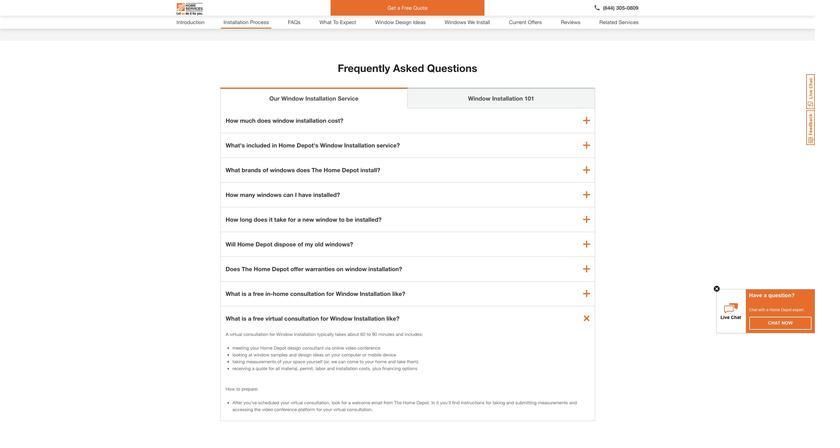 Task type: locate. For each thing, give the bounding box(es) containing it.
on
[[337, 265, 344, 272], [325, 352, 330, 357]]

frequently
[[338, 62, 390, 74]]

of
[[263, 166, 268, 173], [298, 240, 303, 248], [278, 359, 282, 364]]

we
[[468, 19, 475, 25]]

0 horizontal spatial the
[[242, 265, 252, 272]]

measurements up quote
[[246, 359, 276, 364]]

0 horizontal spatial take
[[274, 216, 287, 223]]

0 vertical spatial does
[[257, 117, 271, 124]]

consultation.
[[347, 407, 373, 412]]

0 vertical spatial is
[[242, 290, 247, 297]]

virtual
[[266, 315, 283, 322], [230, 331, 242, 337], [291, 400, 303, 405], [334, 407, 346, 412]]

0 vertical spatial installation
[[296, 117, 327, 124]]

depot.
[[417, 400, 430, 405]]

get
[[388, 5, 396, 11]]

installed? right have
[[313, 191, 340, 198]]

consultation up meeting
[[244, 331, 268, 337]]

what for what is a free in-home consultation for window installation like?
[[226, 290, 240, 297]]

chat now link
[[750, 317, 812, 329]]

1 horizontal spatial of
[[278, 359, 282, 364]]

(844) 305-0809 link
[[594, 4, 639, 12]]

what is a free virtual consultation for window installation like?
[[226, 315, 400, 322]]

for inside meeting your home depot design consultant via online video conference looking at window samples and design ideas on your computer or mobile device taking measurements of your space yourself (or, we can come to your home and take them) receiving a quote for all material, permit, labor and installation costs, plus financing options
[[269, 365, 274, 371]]

1 vertical spatial like?
[[387, 315, 400, 322]]

taking right instructions
[[493, 400, 505, 405]]

after
[[233, 400, 242, 405]]

measurements for of
[[246, 359, 276, 364]]

1 free from the top
[[253, 290, 264, 297]]

1 horizontal spatial take
[[397, 359, 406, 364]]

dispose
[[274, 240, 296, 248]]

what
[[320, 19, 332, 25], [226, 166, 240, 173], [226, 290, 240, 297], [226, 315, 240, 322]]

installation down come
[[336, 365, 358, 371]]

have
[[299, 191, 312, 198]]

conference
[[358, 345, 381, 351], [274, 407, 297, 412]]

0 horizontal spatial taking
[[233, 359, 245, 364]]

1 vertical spatial does
[[297, 166, 310, 173]]

a left new
[[298, 216, 301, 223]]

a right the "get"
[[398, 5, 400, 11]]

how left long
[[226, 216, 238, 223]]

1 horizontal spatial home
[[375, 359, 387, 364]]

of right the "brands"
[[263, 166, 268, 173]]

0 horizontal spatial installation
[[296, 117, 327, 124]]

home right with
[[770, 308, 781, 312]]

windows right many
[[257, 191, 282, 198]]

video down scheduled
[[262, 407, 273, 412]]

a right with
[[767, 308, 769, 312]]

your up costs,
[[365, 359, 374, 364]]

faqs
[[288, 19, 301, 25]]

how
[[226, 117, 238, 124], [226, 191, 238, 198], [226, 216, 238, 223], [226, 386, 235, 392]]

conference down scheduled
[[274, 407, 297, 412]]

0 horizontal spatial measurements
[[246, 359, 276, 364]]

0 vertical spatial free
[[253, 290, 264, 297]]

take down how many windows can i have installed?
[[274, 216, 287, 223]]

to right 60 at the bottom left of page
[[367, 331, 371, 337]]

1 vertical spatial can
[[339, 359, 346, 364]]

home left the depot.
[[403, 400, 415, 405]]

a right have
[[764, 292, 767, 299]]

design
[[288, 345, 301, 351], [298, 352, 312, 357]]

1 vertical spatial is
[[242, 315, 247, 322]]

1 vertical spatial on
[[325, 352, 330, 357]]

0809
[[627, 5, 639, 11]]

0 vertical spatial can
[[283, 191, 294, 198]]

to left "be"
[[339, 216, 345, 223]]

measurements right submitting
[[538, 400, 568, 405]]

to down or
[[360, 359, 364, 364]]

installation up the install?
[[344, 141, 375, 149]]

you'll
[[440, 400, 451, 405]]

get a free quote
[[388, 5, 428, 11]]

how up after
[[226, 386, 235, 392]]

1 vertical spatial measurements
[[538, 400, 568, 405]]

to
[[339, 216, 345, 223], [367, 331, 371, 337], [360, 359, 364, 364], [236, 386, 240, 392]]

does for window
[[257, 117, 271, 124]]

take
[[274, 216, 287, 223], [397, 359, 406, 364]]

what brands of windows does the home depot install?
[[226, 166, 381, 173]]

window install enhanced before after1 desktop image
[[210, 0, 606, 9]]

0 horizontal spatial it
[[269, 216, 273, 223]]

depot left offer
[[272, 265, 289, 272]]

2 vertical spatial consultation
[[244, 331, 268, 337]]

1 how from the top
[[226, 117, 238, 124]]

1 vertical spatial the
[[242, 265, 252, 272]]

home inside meeting your home depot design consultant via online video conference looking at window samples and design ideas on your computer or mobile device taking measurements of your space yourself (or, we can come to your home and take them) receiving a quote for all material, permit, labor and installation costs, plus financing options
[[375, 359, 387, 364]]

0 horizontal spatial video
[[262, 407, 273, 412]]

0 vertical spatial conference
[[358, 345, 381, 351]]

of down samples
[[278, 359, 282, 364]]

consultation
[[290, 290, 325, 297], [284, 315, 319, 322], [244, 331, 268, 337]]

0 vertical spatial of
[[263, 166, 268, 173]]

home
[[279, 141, 295, 149], [324, 166, 340, 173], [237, 240, 254, 248], [254, 265, 270, 272], [770, 308, 781, 312], [260, 345, 273, 351], [403, 400, 415, 405]]

free
[[402, 5, 412, 11]]

for
[[288, 216, 296, 223], [327, 290, 334, 297], [321, 315, 329, 322], [270, 331, 275, 337], [269, 365, 274, 371], [342, 400, 347, 405], [486, 400, 492, 405], [317, 407, 322, 412]]

a inside the after you've scheduled your virtual consultation, look for a welcome email from the home depot. in it you'll find instructions for taking and submitting measurements and accessing the video conference platform for your virtual consultation.
[[348, 400, 351, 405]]

installation left process
[[224, 19, 249, 25]]

virtual down the in-
[[266, 315, 283, 322]]

window left installation?
[[345, 265, 367, 272]]

1 vertical spatial home
[[375, 359, 387, 364]]

can right we
[[339, 359, 346, 364]]

to inside meeting your home depot design consultant via online video conference looking at window samples and design ideas on your computer or mobile device taking measurements of your space yourself (or, we can come to your home and take them) receiving a quote for all material, permit, labor and installation costs, plus financing options
[[360, 359, 364, 364]]

home right in
[[279, 141, 295, 149]]

plus
[[373, 365, 381, 371]]

conference up or
[[358, 345, 381, 351]]

4 how from the top
[[226, 386, 235, 392]]

have a question?
[[749, 292, 795, 299]]

like?
[[393, 290, 406, 297], [387, 315, 400, 322]]

2 how from the top
[[226, 191, 238, 198]]

what down does
[[226, 290, 240, 297]]

the inside the after you've scheduled your virtual consultation, look for a welcome email from the home depot. in it you'll find instructions for taking and submitting measurements and accessing the video conference platform for your virtual consultation.
[[394, 400, 402, 405]]

2 is from the top
[[242, 315, 247, 322]]

is left the in-
[[242, 290, 247, 297]]

now
[[782, 320, 793, 326]]

2 horizontal spatial the
[[394, 400, 402, 405]]

does right long
[[254, 216, 268, 223]]

1 is from the top
[[242, 290, 247, 297]]

computer
[[342, 352, 361, 357]]

free for in-
[[253, 290, 264, 297]]

offer
[[291, 265, 304, 272]]

take up options on the bottom of the page
[[397, 359, 406, 364]]

windows up how many windows can i have installed?
[[270, 166, 295, 173]]

0 horizontal spatial installed?
[[313, 191, 340, 198]]

1 horizontal spatial it
[[437, 400, 439, 405]]

many
[[240, 191, 255, 198]]

have
[[749, 292, 763, 299]]

can
[[283, 191, 294, 198], [339, 359, 346, 364]]

1 vertical spatial windows
[[257, 191, 282, 198]]

of left my
[[298, 240, 303, 248]]

window
[[375, 19, 394, 25], [281, 95, 304, 102], [468, 95, 491, 102], [320, 141, 343, 149], [336, 290, 358, 297], [330, 315, 353, 322], [276, 331, 293, 337]]

window right 'at'
[[254, 352, 270, 357]]

depot up samples
[[274, 345, 286, 351]]

installation down the our window installation service on the top left of page
[[296, 117, 327, 124]]

consultation up the a virtual consultation for window installation typically takes about 60 to 90 minutes and includes:
[[284, 315, 319, 322]]

taking
[[233, 359, 245, 364], [493, 400, 505, 405]]

0 vertical spatial the
[[312, 166, 322, 173]]

service?
[[377, 141, 400, 149]]

1 horizontal spatial conference
[[358, 345, 381, 351]]

your up the material,
[[283, 359, 292, 364]]

installation up 'consultant'
[[294, 331, 316, 337]]

the down what's included in home depot's window installation service?
[[312, 166, 322, 173]]

consultation up what is a free virtual consultation for window installation like?
[[290, 290, 325, 297]]

and
[[396, 331, 404, 337], [289, 352, 297, 357], [388, 359, 396, 364], [327, 365, 335, 371], [507, 400, 514, 405], [570, 400, 577, 405]]

meeting your home depot design consultant via online video conference looking at window samples and design ideas on your computer or mobile device taking measurements of your space yourself (or, we can come to your home and take them) receiving a quote for all material, permit, labor and installation costs, plus financing options
[[233, 345, 419, 371]]

what left to
[[320, 19, 332, 25]]

0 vertical spatial home
[[273, 290, 289, 297]]

is up meeting
[[242, 315, 247, 322]]

is
[[242, 290, 247, 297], [242, 315, 247, 322]]

1 horizontal spatial taking
[[493, 400, 505, 405]]

what left the "brands"
[[226, 166, 240, 173]]

does
[[257, 117, 271, 124], [297, 166, 310, 173], [254, 216, 268, 223]]

platform
[[298, 407, 315, 412]]

it right long
[[269, 216, 273, 223]]

0 vertical spatial measurements
[[246, 359, 276, 364]]

1 horizontal spatial installation
[[336, 365, 358, 371]]

a left welcome
[[348, 400, 351, 405]]

1 vertical spatial taking
[[493, 400, 505, 405]]

1 horizontal spatial measurements
[[538, 400, 568, 405]]

1 vertical spatial free
[[253, 315, 264, 322]]

0 vertical spatial video
[[345, 345, 357, 351]]

installed? right "be"
[[355, 216, 382, 223]]

can left i
[[283, 191, 294, 198]]

a left quote
[[252, 365, 255, 371]]

space
[[293, 359, 305, 364]]

0 horizontal spatial of
[[263, 166, 268, 173]]

1 vertical spatial of
[[298, 240, 303, 248]]

a
[[398, 5, 400, 11], [298, 216, 301, 223], [248, 290, 251, 297], [764, 292, 767, 299], [767, 308, 769, 312], [248, 315, 251, 322], [252, 365, 255, 371], [348, 400, 351, 405]]

on down via
[[325, 352, 330, 357]]

via
[[325, 345, 331, 351]]

windows
[[270, 166, 295, 173], [257, 191, 282, 198]]

does up have
[[297, 166, 310, 173]]

home up samples
[[260, 345, 273, 351]]

3 how from the top
[[226, 216, 238, 223]]

home inside meeting your home depot design consultant via online video conference looking at window samples and design ideas on your computer or mobile device taking measurements of your space yourself (or, we can come to your home and take them) receiving a quote for all material, permit, labor and installation costs, plus financing options
[[260, 345, 273, 351]]

2 vertical spatial does
[[254, 216, 268, 223]]

for left all
[[269, 365, 274, 371]]

it right in at the bottom
[[437, 400, 439, 405]]

1 vertical spatial conference
[[274, 407, 297, 412]]

permit,
[[300, 365, 314, 371]]

expert.
[[793, 308, 805, 312]]

after you've scheduled your virtual consultation, look for a welcome email from the home depot. in it you'll find instructions for taking and submitting measurements and accessing the video conference platform for your virtual consultation.
[[233, 400, 577, 412]]

depot
[[342, 166, 359, 173], [256, 240, 273, 248], [272, 265, 289, 272], [782, 308, 792, 312], [274, 345, 286, 351]]

typically
[[317, 331, 334, 337]]

depot's
[[297, 141, 319, 149]]

virtual down look
[[334, 407, 346, 412]]

home down what's included in home depot's window installation service?
[[324, 166, 340, 173]]

them)
[[407, 359, 419, 364]]

1 horizontal spatial installed?
[[355, 216, 382, 223]]

what up a
[[226, 315, 240, 322]]

depot left dispose
[[256, 240, 273, 248]]

yourself
[[307, 359, 323, 364]]

measurements
[[246, 359, 276, 364], [538, 400, 568, 405]]

the right from
[[394, 400, 402, 405]]

video up computer
[[345, 345, 357, 351]]

much
[[240, 117, 256, 124]]

cost?
[[328, 117, 344, 124]]

0 vertical spatial on
[[337, 265, 344, 272]]

1 vertical spatial video
[[262, 407, 273, 412]]

1 vertical spatial it
[[437, 400, 439, 405]]

how to prepare:
[[226, 386, 259, 392]]

how for how many windows can i have installed?
[[226, 191, 238, 198]]

what's
[[226, 141, 245, 149]]

installation
[[224, 19, 249, 25], [306, 95, 336, 102], [492, 95, 523, 102], [344, 141, 375, 149], [360, 290, 391, 297], [354, 315, 385, 322], [294, 331, 316, 337]]

1 vertical spatial take
[[397, 359, 406, 364]]

measurements inside meeting your home depot design consultant via online video conference looking at window samples and design ideas on your computer or mobile device taking measurements of your space yourself (or, we can come to your home and take them) receiving a quote for all material, permit, labor and installation costs, plus financing options
[[246, 359, 276, 364]]

it
[[269, 216, 273, 223], [437, 400, 439, 405]]

questions
[[427, 62, 478, 74]]

2 free from the top
[[253, 315, 264, 322]]

on right warranties
[[337, 265, 344, 272]]

like? down installation?
[[393, 290, 406, 297]]

1 vertical spatial installation
[[336, 365, 358, 371]]

taking down looking
[[233, 359, 245, 364]]

how long does it take for a new window to be installed?
[[226, 216, 382, 223]]

home up the in-
[[254, 265, 270, 272]]

process
[[250, 19, 269, 25]]

your up 'at'
[[250, 345, 259, 351]]

the right does
[[242, 265, 252, 272]]

installation up 90 in the left bottom of the page
[[354, 315, 385, 322]]

long
[[240, 216, 252, 223]]

1 horizontal spatial the
[[312, 166, 322, 173]]

1 horizontal spatial video
[[345, 345, 357, 351]]

like? up minutes at the left of page
[[387, 315, 400, 322]]

0 horizontal spatial on
[[325, 352, 330, 357]]

2 vertical spatial the
[[394, 400, 402, 405]]

installed?
[[313, 191, 340, 198], [355, 216, 382, 223]]

0 horizontal spatial conference
[[274, 407, 297, 412]]

conference inside the after you've scheduled your virtual consultation, look for a welcome email from the home depot. in it you'll find instructions for taking and submitting measurements and accessing the video conference platform for your virtual consultation.
[[274, 407, 297, 412]]

how left much
[[226, 117, 238, 124]]

related
[[600, 19, 618, 25]]

0 vertical spatial taking
[[233, 359, 245, 364]]

how left many
[[226, 191, 238, 198]]

how for how long does it take for a new window to be installed?
[[226, 216, 238, 223]]

does right much
[[257, 117, 271, 124]]

take inside meeting your home depot design consultant via online video conference looking at window samples and design ideas on your computer or mobile device taking measurements of your space yourself (or, we can come to your home and take them) receiving a quote for all material, permit, labor and installation costs, plus financing options
[[397, 359, 406, 364]]

install?
[[361, 166, 381, 173]]

how for how much does window installation cost?
[[226, 117, 238, 124]]

free for virtual
[[253, 315, 264, 322]]

is for what is a free virtual consultation for window installation like?
[[242, 315, 247, 322]]

a inside meeting your home depot design consultant via online video conference looking at window samples and design ideas on your computer or mobile device taking measurements of your space yourself (or, we can come to your home and take them) receiving a quote for all material, permit, labor and installation costs, plus financing options
[[252, 365, 255, 371]]

2 vertical spatial of
[[278, 359, 282, 364]]

measurements inside the after you've scheduled your virtual consultation, look for a welcome email from the home depot. in it you'll find instructions for taking and submitting measurements and accessing the video conference platform for your virtual consultation.
[[538, 400, 568, 405]]

1 horizontal spatial can
[[339, 359, 346, 364]]



Task type: vqa. For each thing, say whether or not it's contained in the screenshot.
What's on the top of the page
yes



Task type: describe. For each thing, give the bounding box(es) containing it.
samples
[[271, 352, 288, 357]]

ideas
[[413, 19, 426, 25]]

installation?
[[369, 265, 402, 272]]

a
[[226, 331, 229, 337]]

our window installation service
[[269, 95, 359, 102]]

for up samples
[[270, 331, 275, 337]]

1 vertical spatial installed?
[[355, 216, 382, 223]]

material,
[[281, 365, 299, 371]]

online
[[332, 345, 344, 351]]

does
[[226, 265, 240, 272]]

or
[[363, 352, 367, 357]]

window inside meeting your home depot design consultant via online video conference looking at window samples and design ideas on your computer or mobile device taking measurements of your space yourself (or, we can come to your home and take them) receiving a quote for all material, permit, labor and installation costs, plus financing options
[[254, 352, 270, 357]]

asked
[[393, 62, 424, 74]]

chat
[[769, 320, 781, 326]]

windows
[[445, 19, 466, 25]]

depot left the install?
[[342, 166, 359, 173]]

on inside meeting your home depot design consultant via online video conference looking at window samples and design ideas on your computer or mobile device taking measurements of your space yourself (or, we can come to your home and take them) receiving a quote for all material, permit, labor and installation costs, plus financing options
[[325, 352, 330, 357]]

0 vertical spatial take
[[274, 216, 287, 223]]

will home depot dispose of my old windows?
[[226, 240, 353, 248]]

consultant
[[303, 345, 324, 351]]

looking
[[233, 352, 247, 357]]

can inside meeting your home depot design consultant via online video conference looking at window samples and design ideas on your computer or mobile device taking measurements of your space yourself (or, we can come to your home and take them) receiving a quote for all material, permit, labor and installation costs, plus financing options
[[339, 359, 346, 364]]

does for it
[[254, 216, 268, 223]]

will
[[226, 240, 236, 248]]

home right will on the left of page
[[237, 240, 254, 248]]

window right new
[[316, 216, 338, 223]]

is for what is a free in-home consultation for window installation like?
[[242, 290, 247, 297]]

costs,
[[359, 365, 371, 371]]

expect
[[340, 19, 356, 25]]

for left new
[[288, 216, 296, 223]]

new
[[303, 216, 314, 223]]

quote
[[256, 365, 268, 371]]

i
[[295, 191, 297, 198]]

prepare:
[[242, 386, 259, 392]]

reviews
[[561, 19, 581, 25]]

taking inside the after you've scheduled your virtual consultation, look for a welcome email from the home depot. in it you'll find instructions for taking and submitting measurements and accessing the video conference platform for your virtual consultation.
[[493, 400, 505, 405]]

home inside the after you've scheduled your virtual consultation, look for a welcome email from the home depot. in it you'll find instructions for taking and submitting measurements and accessing the video conference platform for your virtual consultation.
[[403, 400, 415, 405]]

a inside button
[[398, 5, 400, 11]]

at
[[249, 352, 253, 357]]

to
[[333, 19, 339, 25]]

window installation 101
[[468, 95, 535, 102]]

1 vertical spatial design
[[298, 352, 312, 357]]

instructions
[[461, 400, 485, 405]]

for right look
[[342, 400, 347, 405]]

of inside meeting your home depot design consultant via online video conference looking at window samples and design ideas on your computer or mobile device taking measurements of your space yourself (or, we can come to your home and take them) receiving a quote for all material, permit, labor and installation costs, plus financing options
[[278, 359, 282, 364]]

(or,
[[324, 359, 330, 364]]

installation up cost?
[[306, 95, 336, 102]]

ideas
[[313, 352, 324, 357]]

what for what brands of windows does the home depot install?
[[226, 166, 240, 173]]

a virtual consultation for window installation typically takes about 60 to 90 minutes and includes:
[[226, 331, 423, 337]]

your down look
[[323, 407, 332, 412]]

taking inside meeting your home depot design consultant via online video conference looking at window samples and design ideas on your computer or mobile device taking measurements of your space yourself (or, we can come to your home and take them) receiving a quote for all material, permit, labor and installation costs, plus financing options
[[233, 359, 245, 364]]

virtual up platform
[[291, 400, 303, 405]]

what for what to expect
[[320, 19, 332, 25]]

install
[[477, 19, 490, 25]]

services
[[619, 19, 639, 25]]

101
[[525, 95, 535, 102]]

0 vertical spatial like?
[[393, 290, 406, 297]]

depot inside meeting your home depot design consultant via online video conference looking at window samples and design ideas on your computer or mobile device taking measurements of your space yourself (or, we can come to your home and take them) receiving a quote for all material, permit, labor and installation costs, plus financing options
[[274, 345, 286, 351]]

installation inside meeting your home depot design consultant via online video conference looking at window samples and design ideas on your computer or mobile device taking measurements of your space yourself (or, we can come to your home and take them) receiving a quote for all material, permit, labor and installation costs, plus financing options
[[336, 365, 358, 371]]

does the home depot offer warranties on window installation?
[[226, 265, 402, 272]]

depot left expert.
[[782, 308, 792, 312]]

windows?
[[325, 240, 353, 248]]

receiving
[[233, 365, 251, 371]]

how for how to prepare:
[[226, 386, 235, 392]]

1 horizontal spatial on
[[337, 265, 344, 272]]

1 vertical spatial consultation
[[284, 315, 319, 322]]

accessing
[[233, 407, 253, 412]]

(844)
[[603, 5, 615, 11]]

live chat image
[[807, 74, 816, 109]]

labor
[[316, 365, 326, 371]]

your up we
[[332, 352, 341, 357]]

0 vertical spatial design
[[288, 345, 301, 351]]

for right instructions
[[486, 400, 492, 405]]

how much does window installation cost?
[[226, 117, 344, 124]]

0 vertical spatial installed?
[[313, 191, 340, 198]]

your right scheduled
[[281, 400, 290, 405]]

what for what is a free virtual consultation for window installation like?
[[226, 315, 240, 322]]

meeting
[[233, 345, 249, 351]]

a up meeting
[[248, 315, 251, 322]]

submitting
[[516, 400, 537, 405]]

device
[[383, 352, 396, 357]]

do it for you logo image
[[177, 0, 203, 18]]

what's included in home depot's window installation service?
[[226, 141, 400, 149]]

305-
[[617, 5, 627, 11]]

measurements for and
[[538, 400, 568, 405]]

for down warranties
[[327, 290, 334, 297]]

come
[[347, 359, 359, 364]]

current
[[509, 19, 527, 25]]

design
[[396, 19, 412, 25]]

0 horizontal spatial can
[[283, 191, 294, 198]]

for down the consultation,
[[317, 407, 322, 412]]

0 vertical spatial consultation
[[290, 290, 325, 297]]

for up the a virtual consultation for window installation typically takes about 60 to 90 minutes and includes:
[[321, 315, 329, 322]]

minutes
[[379, 331, 395, 337]]

window down our
[[273, 117, 294, 124]]

video inside the after you've scheduled your virtual consultation, look for a welcome email from the home depot. in it you'll find instructions for taking and submitting measurements and accessing the video conference platform for your virtual consultation.
[[262, 407, 273, 412]]

chat with a home depot expert.
[[749, 308, 805, 312]]

service
[[338, 95, 359, 102]]

consultation,
[[304, 400, 331, 405]]

get a free quote button
[[331, 0, 485, 16]]

mobile
[[368, 352, 382, 357]]

included
[[247, 141, 270, 149]]

the
[[254, 407, 261, 412]]

scheduled
[[258, 400, 279, 405]]

to left prepare: at bottom left
[[236, 386, 240, 392]]

it inside the after you've scheduled your virtual consultation, look for a welcome email from the home depot. in it you'll find instructions for taking and submitting measurements and accessing the video conference platform for your virtual consultation.
[[437, 400, 439, 405]]

90
[[372, 331, 377, 337]]

with
[[759, 308, 766, 312]]

question?
[[769, 292, 795, 299]]

0 vertical spatial it
[[269, 216, 273, 223]]

2 horizontal spatial of
[[298, 240, 303, 248]]

windows we install
[[445, 19, 490, 25]]

frequently asked questions
[[338, 62, 478, 74]]

0 horizontal spatial home
[[273, 290, 289, 297]]

welcome
[[352, 400, 370, 405]]

0 vertical spatial windows
[[270, 166, 295, 173]]

video inside meeting your home depot design consultant via online video conference looking at window samples and design ideas on your computer or mobile device taking measurements of your space yourself (or, we can come to your home and take them) receiving a quote for all material, permit, labor and installation costs, plus financing options
[[345, 345, 357, 351]]

what is a free in-home consultation for window installation like?
[[226, 290, 406, 297]]

a left the in-
[[248, 290, 251, 297]]

all
[[276, 365, 280, 371]]

conference inside meeting your home depot design consultant via online video conference looking at window samples and design ideas on your computer or mobile device taking measurements of your space yourself (or, we can come to your home and take them) receiving a quote for all material, permit, labor and installation costs, plus financing options
[[358, 345, 381, 351]]

our
[[269, 95, 280, 102]]

introduction
[[177, 19, 205, 25]]

quote
[[414, 5, 428, 11]]

feedback link image
[[807, 110, 816, 145]]

we
[[331, 359, 337, 364]]

email
[[372, 400, 383, 405]]

from
[[384, 400, 393, 405]]

what to expect
[[320, 19, 356, 25]]

installation down installation?
[[360, 290, 391, 297]]

options
[[402, 365, 418, 371]]

current offers
[[509, 19, 542, 25]]

offers
[[528, 19, 542, 25]]

virtual right a
[[230, 331, 242, 337]]

be
[[346, 216, 353, 223]]

you've
[[244, 400, 257, 405]]

installation left 101
[[492, 95, 523, 102]]



